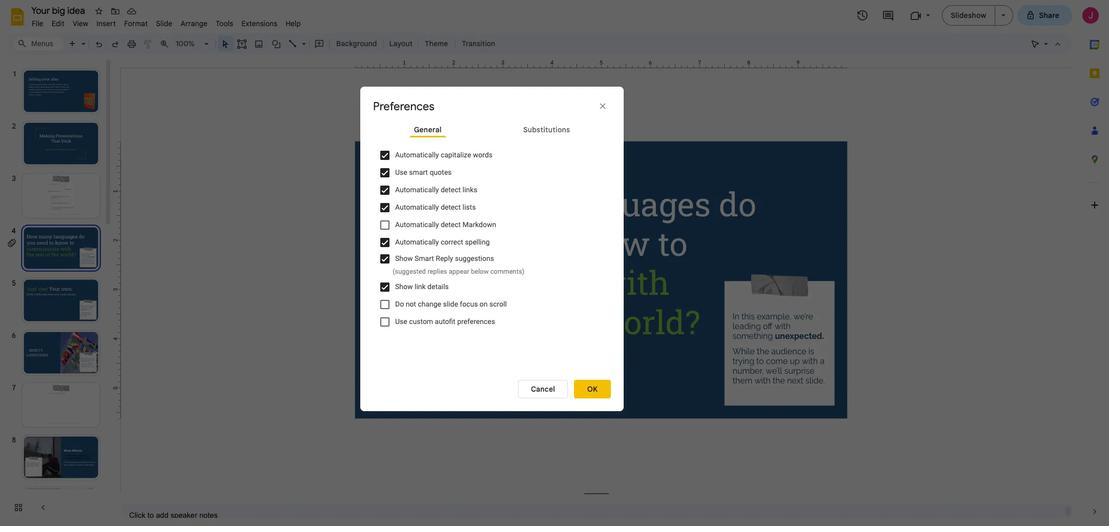 Task type: vqa. For each thing, say whether or not it's contained in the screenshot.
to
no



Task type: locate. For each thing, give the bounding box(es) containing it.
lists
[[463, 203, 476, 211]]

1 horizontal spatial tab list
[[1081, 30, 1110, 498]]

detect
[[441, 186, 461, 194], [441, 203, 461, 211], [441, 220, 461, 229]]

show up (suggested
[[395, 254, 413, 262]]

show left link
[[395, 283, 413, 291]]

0 vertical spatial show
[[395, 254, 413, 262]]

1 use from the top
[[395, 168, 408, 176]]

automatically for automatically capitalize words
[[395, 151, 439, 159]]

tab list containing general
[[373, 122, 611, 146]]

1 vertical spatial show
[[395, 283, 413, 291]]

Show Smart Reply suggestions checkbox
[[381, 254, 390, 263]]

quotes
[[430, 168, 452, 176]]

automatically correct spelling
[[395, 238, 490, 246]]

focus
[[460, 300, 478, 308]]

substitutions
[[524, 125, 571, 134]]

preferences
[[458, 318, 495, 326]]

transition button
[[458, 36, 500, 51]]

1 show from the top
[[395, 254, 413, 262]]

5 automatically from the top
[[395, 238, 439, 246]]

use
[[395, 168, 408, 176], [395, 318, 408, 326]]

2 automatically from the top
[[395, 186, 439, 194]]

appear
[[449, 267, 470, 275]]

cancel
[[531, 384, 556, 394]]

preferences dialog
[[361, 86, 624, 411]]

scroll
[[490, 300, 507, 308]]

detect up 'automatically detect markdown'
[[441, 203, 461, 211]]

menu bar banner
[[0, 0, 1110, 526]]

0 vertical spatial detect
[[441, 186, 461, 194]]

(suggested
[[393, 267, 426, 275]]

2 detect from the top
[[441, 203, 461, 211]]

Use custom autofit preferences checkbox
[[381, 318, 390, 327]]

automatically for automatically detect lists
[[395, 203, 439, 211]]

automatically
[[395, 151, 439, 159], [395, 186, 439, 194], [395, 203, 439, 211], [395, 220, 439, 229], [395, 238, 439, 246]]

menu bar
[[28, 13, 305, 30]]

detect for links
[[441, 186, 461, 194]]

show for show smart reply suggestions (suggested replies appear below comments)
[[395, 254, 413, 262]]

use smart quotes
[[395, 168, 452, 176]]

automatically detect lists
[[395, 203, 476, 211]]

0 vertical spatial use
[[395, 168, 408, 176]]

background button
[[332, 36, 382, 51]]

ok
[[588, 384, 598, 394]]

1 vertical spatial use
[[395, 318, 408, 326]]

1 vertical spatial detect
[[441, 203, 461, 211]]

ok button
[[574, 380, 611, 398]]

1 automatically from the top
[[395, 151, 439, 159]]

cancel button
[[519, 380, 568, 398]]

link
[[415, 283, 426, 291]]

1 detect from the top
[[441, 186, 461, 194]]

automatically detect markdown
[[395, 220, 497, 229]]

use right use smart quotes option
[[395, 168, 408, 176]]

2 show from the top
[[395, 283, 413, 291]]

Automatically detect Markdown checkbox
[[381, 220, 390, 230]]

preferences heading
[[373, 99, 476, 114]]

tab list inside preferences dialog
[[373, 122, 611, 146]]

Automatically capitalize words checkbox
[[381, 151, 390, 160]]

show smart reply suggestions (suggested replies appear below comments)
[[393, 254, 525, 275]]

2 vertical spatial detect
[[441, 220, 461, 229]]

Do not change slide focus on scroll checkbox
[[381, 300, 390, 309]]

detect for lists
[[441, 203, 461, 211]]

0 horizontal spatial tab list
[[373, 122, 611, 146]]

automatically for automatically correct spelling
[[395, 238, 439, 246]]

show
[[395, 254, 413, 262], [395, 283, 413, 291]]

replies
[[428, 267, 448, 275]]

2 use from the top
[[395, 318, 408, 326]]

change
[[418, 300, 442, 308]]

background
[[336, 39, 377, 48]]

suggestions
[[455, 254, 494, 262]]

preferences application
[[0, 0, 1110, 526]]

Use smart quotes checkbox
[[381, 168, 390, 177]]

use right use custom autofit preferences option
[[395, 318, 408, 326]]

Automatically correct spelling checkbox
[[381, 238, 390, 247]]

comments)
[[491, 267, 525, 275]]

show inside show smart reply suggestions (suggested replies appear below comments)
[[395, 254, 413, 262]]

Automatically detect lists checkbox
[[381, 203, 390, 212]]

tab list
[[1081, 30, 1110, 498], [373, 122, 611, 146]]

preferences
[[373, 99, 435, 113]]

detect left links
[[441, 186, 461, 194]]

do
[[395, 300, 404, 308]]

Automatically detect links checkbox
[[381, 185, 390, 195]]

3 detect from the top
[[441, 220, 461, 229]]

4 automatically from the top
[[395, 220, 439, 229]]

detect up "correct" on the top left of the page
[[441, 220, 461, 229]]

correct
[[441, 238, 464, 246]]

autofit
[[435, 318, 456, 326]]

navigation
[[0, 58, 113, 526]]

show for show link details
[[395, 283, 413, 291]]

3 automatically from the top
[[395, 203, 439, 211]]

on
[[480, 300, 488, 308]]

use for use custom autofit preferences
[[395, 318, 408, 326]]



Task type: describe. For each thing, give the bounding box(es) containing it.
navigation inside preferences application
[[0, 58, 113, 526]]

details
[[428, 283, 449, 291]]

links
[[463, 186, 478, 194]]

Show link details checkbox
[[381, 283, 390, 292]]

transition
[[462, 39, 496, 48]]

capitalize
[[441, 151, 472, 159]]

main toolbar
[[37, 0, 501, 453]]

automatically for automatically detect links
[[395, 186, 439, 194]]

slide
[[443, 300, 458, 308]]

automatically detect links
[[395, 186, 478, 194]]

custom
[[409, 318, 434, 326]]

mode and view toolbar
[[1028, 33, 1067, 54]]

do not change slide focus on scroll
[[395, 300, 507, 308]]

use for use smart quotes
[[395, 168, 408, 176]]

smart
[[409, 168, 428, 176]]

Menus field
[[13, 36, 64, 51]]

automatically for automatically detect markdown
[[395, 220, 439, 229]]

detect for markdown
[[441, 220, 461, 229]]

markdown
[[463, 220, 497, 229]]

show link details
[[395, 283, 449, 291]]

below
[[471, 267, 489, 275]]

theme
[[425, 39, 448, 48]]

share. private to only me. image
[[1027, 11, 1036, 20]]

not
[[406, 300, 416, 308]]

Rename text field
[[28, 4, 91, 16]]

menu bar inside menu bar banner
[[28, 13, 305, 30]]

general
[[414, 125, 442, 134]]

tab list inside menu bar banner
[[1081, 30, 1110, 498]]

reply
[[436, 254, 454, 262]]

smart
[[415, 254, 434, 262]]

theme button
[[421, 36, 453, 51]]

Star checkbox
[[92, 4, 106, 18]]

automatically capitalize words
[[395, 151, 493, 159]]

words
[[473, 151, 493, 159]]

spelling
[[465, 238, 490, 246]]

use custom autofit preferences
[[395, 318, 495, 326]]



